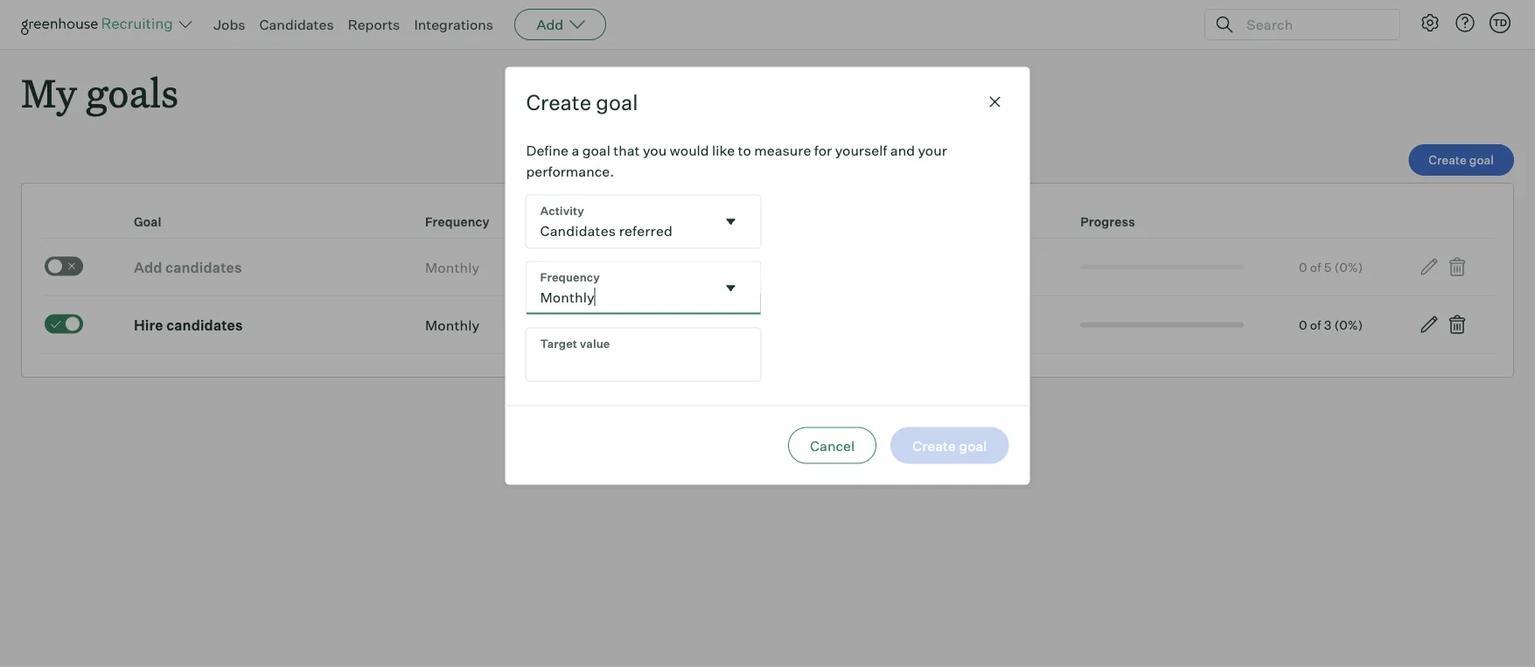 Task type: locate. For each thing, give the bounding box(es) containing it.
1 horizontal spatial add
[[536, 16, 564, 33]]

remove goal icon image
[[1447, 256, 1468, 277], [1447, 314, 1468, 335]]

define a goal that you would like to measure for yourself and your performance.
[[526, 141, 947, 180]]

1 vertical spatial create goal
[[1429, 152, 1494, 168]]

toggle flyout image
[[722, 213, 740, 230], [722, 279, 740, 297]]

november 1, 2023 - november 30, 2023 for hire candidates
[[644, 316, 908, 334]]

add
[[536, 16, 564, 33], [134, 259, 162, 276]]

2023
[[729, 259, 763, 276], [874, 259, 908, 276], [729, 316, 763, 334], [874, 316, 908, 334]]

reports link
[[348, 16, 400, 33]]

time period
[[644, 214, 717, 230]]

0 horizontal spatial create goal
[[526, 89, 638, 115]]

(0%)
[[1335, 260, 1363, 275], [1335, 317, 1363, 333]]

create goal
[[526, 89, 638, 115], [1429, 152, 1494, 168]]

0 vertical spatial (0%)
[[1335, 260, 1363, 275]]

of for hire candidates
[[1310, 317, 1321, 333]]

1 vertical spatial progress bar
[[1081, 323, 1244, 328]]

2 1, from the top
[[716, 316, 726, 334]]

0 left 5
[[1299, 260, 1307, 275]]

1 vertical spatial candidates
[[166, 316, 243, 334]]

create
[[526, 89, 591, 115], [1429, 152, 1467, 168]]

november 1, 2023 - november 30, 2023
[[644, 259, 908, 276], [644, 316, 908, 334]]

2 0 from the top
[[1299, 317, 1307, 333]]

None text field
[[526, 195, 715, 248]]

edit goal icon image
[[1419, 256, 1440, 277], [1419, 314, 1440, 335]]

0 vertical spatial 30,
[[848, 259, 870, 276]]

3
[[1324, 317, 1332, 333]]

2 edit goal icon image from the top
[[1419, 314, 1440, 335]]

add inside popup button
[[536, 16, 564, 33]]

0 vertical spatial create
[[526, 89, 591, 115]]

td
[[1493, 17, 1507, 28]]

None checkbox
[[45, 315, 83, 334]]

progress bar for hire candidates
[[1081, 323, 1244, 328]]

0 for hire candidates
[[1299, 317, 1307, 333]]

0 vertical spatial add
[[536, 16, 564, 33]]

1 vertical spatial add
[[134, 259, 162, 276]]

0 vertical spatial create goal
[[526, 89, 638, 115]]

1 horizontal spatial create
[[1429, 152, 1467, 168]]

jobs
[[213, 16, 245, 33]]

1 of from the top
[[1310, 260, 1321, 275]]

1 remove goal icon image from the top
[[1447, 256, 1468, 277]]

create goal button
[[1409, 145, 1514, 176]]

of
[[1310, 260, 1321, 275], [1310, 317, 1321, 333]]

1 monthly from the top
[[425, 259, 480, 276]]

my
[[21, 66, 77, 118]]

0 vertical spatial toggle flyout image
[[722, 213, 740, 230]]

measure
[[754, 141, 811, 159]]

progress bar for add candidates
[[1081, 265, 1244, 270]]

candidates
[[259, 16, 334, 33]]

0
[[1299, 260, 1307, 275], [1299, 317, 1307, 333]]

1 vertical spatial create
[[1429, 152, 1467, 168]]

None number field
[[526, 328, 761, 381]]

1 toggle flyout image from the top
[[722, 213, 740, 230]]

2 - from the top
[[766, 316, 773, 334]]

td button
[[1486, 9, 1514, 37]]

add candidates
[[134, 259, 242, 276]]

candidates right hire
[[166, 316, 243, 334]]

greenhouse recruiting image
[[21, 14, 178, 35]]

1 30, from the top
[[848, 259, 870, 276]]

1 vertical spatial toggle flyout image
[[722, 279, 740, 297]]

td button
[[1490, 12, 1511, 33]]

1 vertical spatial 30,
[[848, 316, 870, 334]]

time
[[644, 214, 675, 230]]

30,
[[848, 259, 870, 276], [848, 316, 870, 334]]

you
[[643, 141, 667, 159]]

1 vertical spatial november 1, 2023 - november 30, 2023
[[644, 316, 908, 334]]

1 vertical spatial remove goal icon image
[[1447, 314, 1468, 335]]

1 0 from the top
[[1299, 260, 1307, 275]]

None field
[[526, 195, 761, 248], [526, 262, 761, 314], [526, 195, 761, 248], [526, 262, 761, 314]]

1 progress bar from the top
[[1081, 265, 1244, 270]]

1 edit goal icon image from the top
[[1419, 256, 1440, 277]]

30, for hire candidates
[[848, 316, 870, 334]]

add for add
[[536, 16, 564, 33]]

None checkbox
[[45, 257, 83, 276]]

0 vertical spatial candidates
[[165, 259, 242, 276]]

goal
[[596, 89, 638, 115], [582, 141, 610, 159], [1470, 152, 1494, 168]]

1 vertical spatial of
[[1310, 317, 1321, 333]]

integrations
[[414, 16, 494, 33]]

would
[[670, 141, 709, 159]]

progress bar
[[1081, 265, 1244, 270], [1081, 323, 1244, 328]]

2 30, from the top
[[848, 316, 870, 334]]

1 horizontal spatial create goal
[[1429, 152, 1494, 168]]

of left 3
[[1310, 317, 1321, 333]]

1 vertical spatial edit goal icon image
[[1419, 314, 1440, 335]]

-
[[766, 259, 773, 276], [766, 316, 773, 334]]

2 november 1, 2023 - november 30, 2023 from the top
[[644, 316, 908, 334]]

1 vertical spatial (0%)
[[1335, 317, 1363, 333]]

None text field
[[526, 262, 715, 314]]

0 vertical spatial remove goal icon image
[[1447, 256, 1468, 277]]

reports
[[348, 16, 400, 33]]

1 - from the top
[[766, 259, 773, 276]]

1 vertical spatial -
[[766, 316, 773, 334]]

hire candidates
[[134, 316, 243, 334]]

2 (0%) from the top
[[1335, 317, 1363, 333]]

monthly for add candidates
[[425, 259, 480, 276]]

0 vertical spatial monthly
[[425, 259, 480, 276]]

candidates for hire candidates
[[166, 316, 243, 334]]

integrations link
[[414, 16, 494, 33]]

1 vertical spatial 0
[[1299, 317, 1307, 333]]

1 vertical spatial 1,
[[716, 316, 726, 334]]

performance.
[[526, 162, 614, 180]]

0 vertical spatial 1,
[[716, 259, 726, 276]]

0 left 3
[[1299, 317, 1307, 333]]

(0%) right 5
[[1335, 260, 1363, 275]]

of left 5
[[1310, 260, 1321, 275]]

2 progress bar from the top
[[1081, 323, 1244, 328]]

0 vertical spatial edit goal icon image
[[1419, 256, 1440, 277]]

my goals
[[21, 66, 179, 118]]

1 november 1, 2023 - november 30, 2023 from the top
[[644, 259, 908, 276]]

(0%) for hire candidates
[[1335, 317, 1363, 333]]

0 horizontal spatial create
[[526, 89, 591, 115]]

(0%) right 3
[[1335, 317, 1363, 333]]

0 horizontal spatial add
[[134, 259, 162, 276]]

0 vertical spatial 0
[[1299, 260, 1307, 275]]

2 remove goal icon image from the top
[[1447, 314, 1468, 335]]

2 toggle flyout image from the top
[[722, 279, 740, 297]]

candidates up hire candidates
[[165, 259, 242, 276]]

0 vertical spatial november 1, 2023 - november 30, 2023
[[644, 259, 908, 276]]

november
[[644, 259, 713, 276], [776, 259, 845, 276], [644, 316, 713, 334], [776, 316, 845, 334]]

1 1, from the top
[[716, 259, 726, 276]]

0 vertical spatial -
[[766, 259, 773, 276]]

monthly
[[425, 259, 480, 276], [425, 316, 480, 334]]

1 (0%) from the top
[[1335, 260, 1363, 275]]

2 of from the top
[[1310, 317, 1321, 333]]

goal inside button
[[1470, 152, 1494, 168]]

0 vertical spatial of
[[1310, 260, 1321, 275]]

1 vertical spatial monthly
[[425, 316, 480, 334]]

1,
[[716, 259, 726, 276], [716, 316, 726, 334]]

candidates
[[165, 259, 242, 276], [166, 316, 243, 334]]

2 monthly from the top
[[425, 316, 480, 334]]

0 vertical spatial progress bar
[[1081, 265, 1244, 270]]

frequency
[[425, 214, 490, 230]]



Task type: describe. For each thing, give the bounding box(es) containing it.
5
[[1324, 260, 1332, 275]]

candidates for add candidates
[[165, 259, 242, 276]]

a
[[572, 141, 579, 159]]

hire
[[134, 316, 163, 334]]

remove goal icon image for hire candidates
[[1447, 314, 1468, 335]]

like
[[712, 141, 735, 159]]

1, for hire candidates
[[716, 316, 726, 334]]

period
[[678, 214, 717, 230]]

0 of 3 (0%)
[[1299, 317, 1363, 333]]

add button
[[515, 9, 606, 40]]

remove goal icon image for add candidates
[[1447, 256, 1468, 277]]

candidates link
[[259, 16, 334, 33]]

30, for add candidates
[[848, 259, 870, 276]]

(0%) for add candidates
[[1335, 260, 1363, 275]]

yourself
[[835, 141, 887, 159]]

configure image
[[1420, 12, 1441, 33]]

goal inside the define a goal that you would like to measure for yourself and your performance.
[[582, 141, 610, 159]]

Search text field
[[1242, 12, 1384, 37]]

goal
[[134, 214, 161, 230]]

create inside button
[[1429, 152, 1467, 168]]

goals
[[86, 66, 179, 118]]

to
[[738, 141, 751, 159]]

- for add candidates
[[766, 259, 773, 276]]

november 1, 2023 - november 30, 2023 for add candidates
[[644, 259, 908, 276]]

0 for add candidates
[[1299, 260, 1307, 275]]

for
[[814, 141, 832, 159]]

your
[[918, 141, 947, 159]]

define
[[526, 141, 569, 159]]

create goal inside button
[[1429, 152, 1494, 168]]

and
[[890, 141, 915, 159]]

that
[[614, 141, 640, 159]]

jobs link
[[213, 16, 245, 33]]

0 of 5 (0%)
[[1299, 260, 1363, 275]]

edit goal icon image for add candidates
[[1419, 256, 1440, 277]]

monthly for hire candidates
[[425, 316, 480, 334]]

of for add candidates
[[1310, 260, 1321, 275]]

cancel button
[[788, 427, 877, 464]]

close modal icon image
[[985, 91, 1006, 112]]

1, for add candidates
[[716, 259, 726, 276]]

add for add candidates
[[134, 259, 162, 276]]

progress
[[1081, 214, 1135, 230]]

cancel
[[810, 437, 855, 454]]

edit goal icon image for hire candidates
[[1419, 314, 1440, 335]]

- for hire candidates
[[766, 316, 773, 334]]



Task type: vqa. For each thing, say whether or not it's contained in the screenshot.
the right Create
yes



